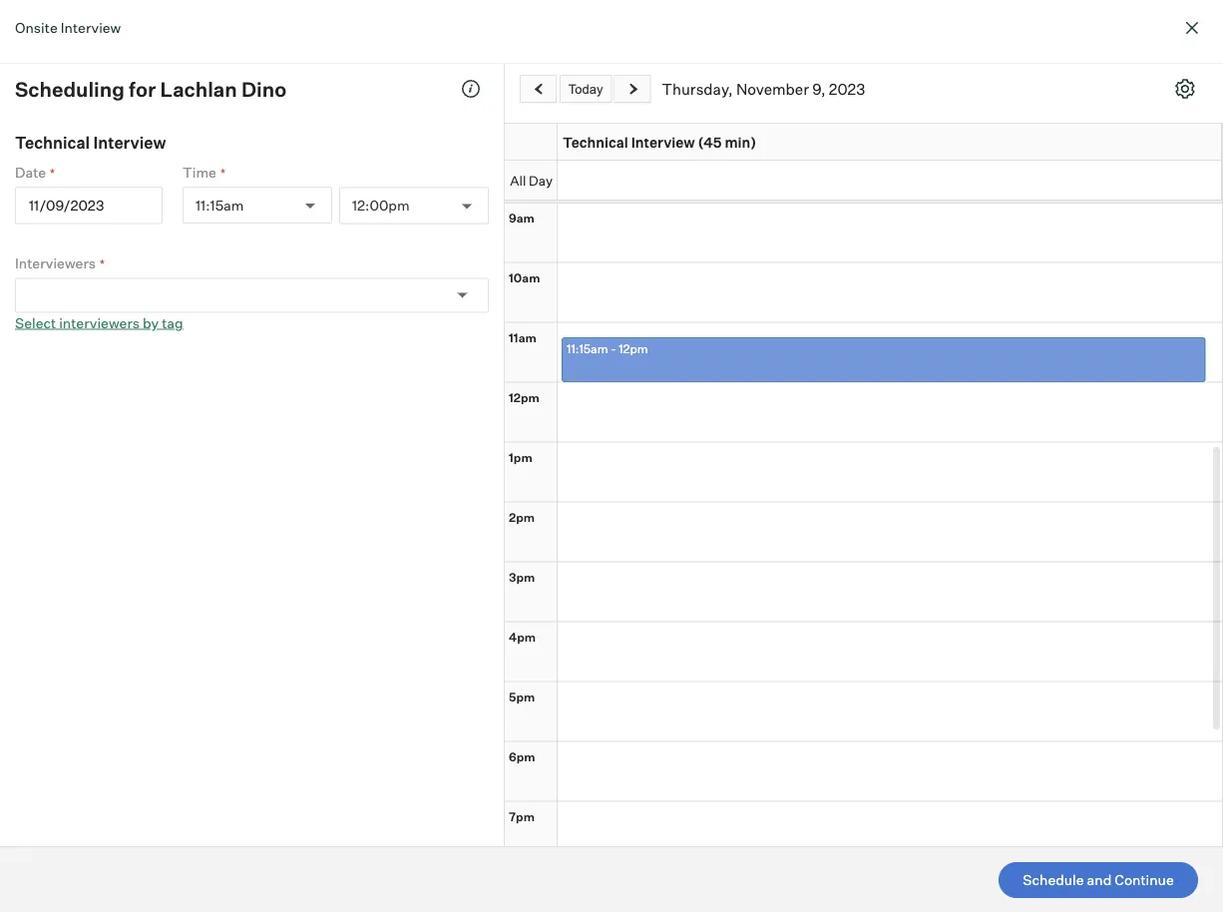 Task type: locate. For each thing, give the bounding box(es) containing it.
1 vertical spatial 11:15am
[[567, 341, 609, 356]]

onsite interview
[[15, 18, 121, 36]]

9,
[[813, 79, 826, 98]]

technical down today button
[[563, 133, 629, 150]]

tag
[[162, 314, 183, 331]]

all day
[[510, 172, 553, 188]]

11:15am inside "link"
[[567, 341, 609, 356]]

settings image
[[1176, 79, 1196, 99]]

dino
[[242, 76, 287, 101]]

onsite
[[15, 18, 58, 36]]

11:15am for 11:15am - 12pm
[[567, 341, 609, 356]]

1 horizontal spatial technical
[[563, 133, 629, 150]]

11:15am left -
[[567, 341, 609, 356]]

11:15am down time
[[196, 196, 244, 214]]

0 horizontal spatial 11:15am
[[196, 196, 244, 214]]

4pm
[[509, 629, 536, 644]]

thursday,
[[662, 79, 733, 98]]

left single arrow image
[[531, 83, 547, 96]]

0 vertical spatial 11:15am
[[196, 196, 244, 214]]

12pm inside "link"
[[619, 341, 649, 356]]

-
[[611, 341, 617, 356]]

0 vertical spatial 12pm
[[619, 341, 649, 356]]

1 horizontal spatial 11:15am
[[567, 341, 609, 356]]

min)
[[725, 133, 757, 150]]

select
[[15, 314, 56, 331]]

continue
[[1115, 872, 1175, 889]]

select interviewers by tag link
[[15, 314, 183, 331]]

interviewers
[[59, 314, 140, 331]]

today
[[569, 81, 603, 96]]

12:00pm
[[352, 197, 410, 214]]

select interviewers by tag
[[15, 314, 183, 331]]

technical
[[15, 132, 90, 152], [563, 133, 629, 150]]

interview for technical interview (45 min)
[[632, 133, 695, 150]]

by
[[143, 314, 159, 331]]

12pm
[[619, 341, 649, 356], [509, 390, 540, 405]]

technical up "date"
[[15, 132, 90, 152]]

1 horizontal spatial 12pm
[[619, 341, 649, 356]]

11/09/2023
[[29, 196, 104, 214]]

interview right "onsite"
[[61, 18, 121, 36]]

0 horizontal spatial 12pm
[[509, 390, 540, 405]]

interview for technical interview
[[93, 132, 166, 152]]

schedule and continue
[[1024, 872, 1175, 889]]

interview left (45
[[632, 133, 695, 150]]

11:15am
[[196, 196, 244, 214], [567, 341, 609, 356]]

interview
[[61, 18, 121, 36], [93, 132, 166, 152], [632, 133, 695, 150]]

0 horizontal spatial technical
[[15, 132, 90, 152]]

interview down for
[[93, 132, 166, 152]]

12pm down '11am'
[[509, 390, 540, 405]]

right single arrow image
[[626, 83, 641, 96]]

12pm right -
[[619, 341, 649, 356]]

day
[[529, 172, 553, 188]]



Task type: describe. For each thing, give the bounding box(es) containing it.
date
[[15, 163, 46, 181]]

1 vertical spatial 12pm
[[509, 390, 540, 405]]

schedule
[[1024, 872, 1085, 889]]

9am
[[509, 210, 535, 225]]

all
[[510, 172, 526, 188]]

candidate details image
[[461, 79, 481, 99]]

scheduling for lachlan dino
[[15, 76, 287, 101]]

2pm
[[509, 510, 535, 525]]

11:15am for 11:15am
[[196, 196, 244, 214]]

7pm
[[509, 809, 535, 824]]

2023
[[829, 79, 866, 98]]

1pm
[[509, 450, 533, 465]]

(45
[[698, 133, 722, 150]]

and
[[1088, 872, 1112, 889]]

november
[[737, 79, 810, 98]]

technical interview
[[15, 132, 166, 152]]

11:15am - 12pm link
[[562, 337, 1206, 382]]

time
[[183, 163, 217, 181]]

scheduling
[[15, 76, 125, 101]]

technical interview (45 min)
[[563, 133, 757, 150]]

6pm
[[509, 749, 536, 764]]

lachlan
[[160, 76, 237, 101]]

interviewers
[[15, 255, 96, 272]]

today button
[[560, 75, 612, 103]]

5pm
[[509, 689, 535, 704]]

technical for technical interview
[[15, 132, 90, 152]]

close image
[[1181, 16, 1205, 40]]

thursday, november 9, 2023
[[662, 79, 866, 98]]

schedule and continue button
[[999, 863, 1199, 898]]

3pm
[[509, 570, 535, 585]]

for
[[129, 76, 156, 101]]

interview for onsite interview
[[61, 18, 121, 36]]

technical for technical interview (45 min)
[[563, 133, 629, 150]]

11:15am - 12pm
[[567, 341, 649, 356]]

11am
[[509, 330, 537, 345]]

10am
[[509, 270, 540, 285]]



Task type: vqa. For each thing, say whether or not it's contained in the screenshot.
25 link
no



